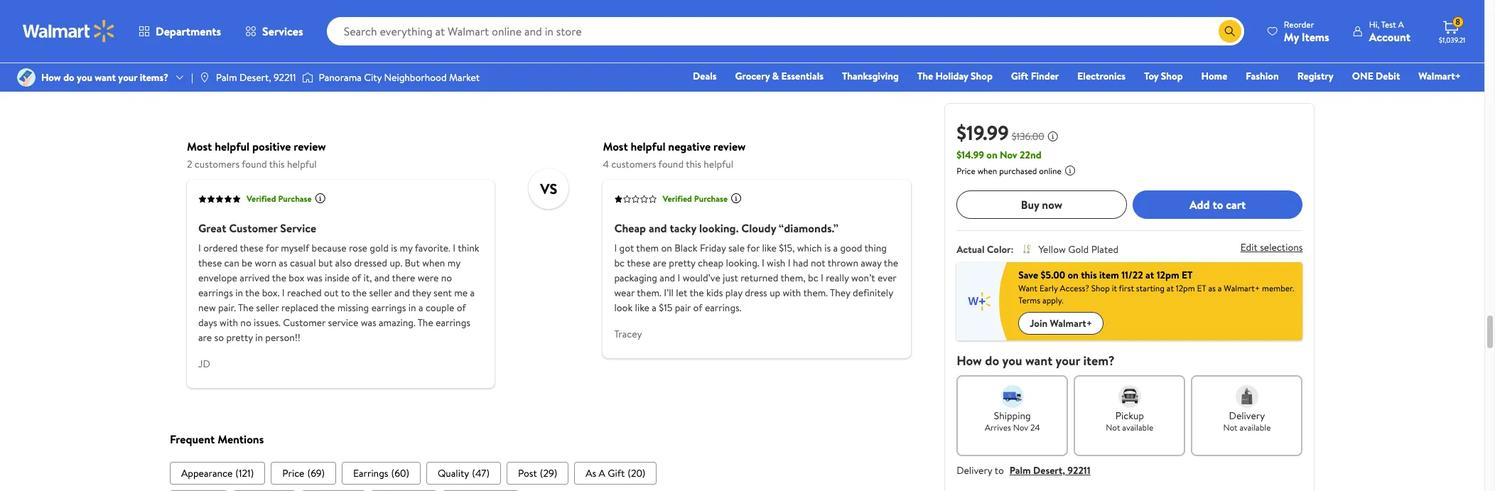 Task type: vqa. For each thing, say whether or not it's contained in the screenshot.


Task type: locate. For each thing, give the bounding box(es) containing it.
0 horizontal spatial is
[[391, 241, 397, 255]]

how for how do you want your item?
[[957, 352, 982, 370]]

walmart+ left member.
[[1224, 282, 1260, 294]]

is up not
[[824, 241, 831, 255]]

purchase for tacky
[[694, 193, 728, 205]]

with down the pair.
[[219, 316, 238, 330]]

1 vertical spatial your
[[1056, 352, 1081, 370]]

0 vertical spatial was
[[306, 271, 322, 285]]

the right the pair.
[[238, 301, 253, 315]]

home
[[1202, 69, 1228, 83]]

pretty right so
[[226, 331, 253, 345]]

nov
[[1000, 148, 1018, 162], [1013, 422, 1029, 434]]

nov left the 24
[[1013, 422, 1029, 434]]

1 horizontal spatial when
[[978, 165, 998, 177]]

1 verified purchase from the left
[[246, 193, 311, 205]]

thanksgiving link
[[836, 68, 906, 84]]

earrings up amazing.
[[371, 301, 406, 315]]

1 horizontal spatial verified purchase information image
[[730, 193, 742, 204]]

your
[[118, 70, 137, 85], [1056, 352, 1081, 370]]

gift
[[1011, 69, 1029, 83], [608, 467, 625, 481]]

purchase up the tacky
[[694, 193, 728, 205]]

1 horizontal spatial as
[[1209, 282, 1216, 294]]

2 them. from the left
[[803, 286, 828, 300]]

in down issues.
[[255, 331, 263, 345]]

0 horizontal spatial do
[[63, 70, 74, 85]]

1 horizontal spatial like
[[762, 241, 776, 255]]

1 horizontal spatial found
[[658, 157, 684, 171]]

1 vertical spatial as
[[1209, 282, 1216, 294]]

a left good
[[833, 241, 838, 255]]

item?
[[1084, 352, 1115, 370]]

available inside pickup not available
[[1123, 422, 1154, 434]]

price left the (69)
[[282, 467, 304, 481]]

gift left (20)
[[608, 467, 625, 481]]

2 customers from the left
[[611, 157, 656, 171]]

as
[[586, 467, 596, 481]]

was
[[306, 271, 322, 285], [360, 316, 376, 330]]

0 horizontal spatial  image
[[199, 72, 210, 83]]

search icon image
[[1225, 26, 1236, 37]]

$14.99
[[957, 148, 984, 162]]

found for positive
[[241, 157, 267, 171]]

inside
[[325, 271, 349, 285]]

legal information image
[[1065, 165, 1076, 176]]

customer down replaced
[[283, 316, 325, 330]]

0 vertical spatial desert,
[[239, 70, 271, 85]]

1 horizontal spatial are
[[653, 256, 666, 270]]

|
[[191, 70, 193, 85]]

customers right "2"
[[194, 157, 239, 171]]

i left think
[[453, 241, 455, 255]]

2 horizontal spatial to
[[1213, 197, 1224, 212]]

now
[[1042, 197, 1063, 212]]

2 horizontal spatial in
[[408, 301, 416, 315]]

pair
[[675, 301, 691, 315]]

are down them
[[653, 256, 666, 270]]

to for delivery
[[995, 463, 1004, 478]]

1 verified purchase information image from the left
[[314, 193, 326, 204]]

review inside most helpful positive review 2 customers found this helpful
[[293, 139, 326, 154]]

list item containing price
[[271, 463, 336, 485]]

a inside hi, test a account
[[1399, 18, 1404, 30]]

the right the let
[[689, 286, 704, 300]]

write a review link
[[262, 36, 348, 58]]

desert, down reviews
[[239, 70, 271, 85]]

to
[[1213, 197, 1224, 212], [341, 286, 350, 300], [995, 463, 1004, 478]]

1 horizontal spatial walmart+
[[1224, 282, 1260, 294]]

0 horizontal spatial verified
[[246, 193, 276, 205]]

shipping
[[994, 409, 1031, 423]]

save $5.00 on this item 11/22 at 12pm et want early access? shop it first starting at 12pm et as a walmart+ member. terms apply.
[[1019, 268, 1295, 306]]

verified purchase up service
[[246, 193, 311, 205]]

dress
[[745, 286, 767, 300]]

shop inside the holiday shop "link"
[[971, 69, 993, 83]]

(29)
[[540, 467, 557, 481]]

1 vertical spatial customer
[[283, 316, 325, 330]]

verified for and
[[662, 193, 692, 205]]

158
[[905, 6, 919, 20]]

1 horizontal spatial want
[[1026, 352, 1053, 370]]

1 is from the left
[[391, 241, 397, 255]]

do up shipping
[[985, 352, 1000, 370]]

1 horizontal spatial purchase
[[694, 193, 728, 205]]

available for delivery
[[1240, 422, 1271, 434]]

learn more about strikethrough prices image
[[1048, 131, 1059, 142]]

review right write
[[307, 40, 336, 54]]

a down they at the bottom of the page
[[418, 301, 423, 315]]

missing
[[337, 301, 369, 315]]

2 vertical spatial the
[[417, 316, 433, 330]]

i left wish at the right of page
[[762, 256, 764, 270]]

this inside save $5.00 on this item 11/22 at 12pm et want early access? shop it first starting at 12pm et as a walmart+ member. terms apply.
[[1081, 268, 1097, 282]]

this left item
[[1081, 268, 1097, 282]]

as
[[279, 256, 287, 270], [1209, 282, 1216, 294]]

2 most from the left
[[603, 139, 628, 154]]

not for pickup
[[1106, 422, 1121, 434]]

for right sale
[[747, 241, 760, 255]]

palm desert, 92211
[[216, 70, 296, 85]]

them.
[[637, 286, 661, 300], [803, 286, 828, 300]]

0 vertical spatial bc
[[614, 256, 624, 270]]

a
[[1399, 18, 1404, 30], [599, 467, 605, 481]]

list containing appearance
[[170, 463, 928, 485]]

intent image for shipping image
[[1001, 385, 1024, 408]]

be
[[241, 256, 252, 270]]

on right $14.99
[[987, 148, 998, 162]]

shop left it
[[1092, 282, 1110, 294]]

1 not from the left
[[1106, 422, 1121, 434]]

helpful down 'negative'
[[704, 157, 733, 171]]

buy
[[1021, 197, 1040, 212]]

walmart+ down $1,039.21
[[1419, 69, 1461, 83]]

verified up the tacky
[[662, 193, 692, 205]]

a inside "link"
[[300, 40, 305, 54]]

0 vertical spatial how
[[41, 70, 61, 85]]

this for positive
[[269, 157, 284, 171]]

post
[[518, 467, 537, 481]]

review inside most helpful negative review 4 customers found this helpful
[[713, 139, 746, 154]]

(47)
[[472, 467, 489, 481]]

person!!
[[265, 331, 300, 345]]

1 vertical spatial nov
[[1013, 422, 1029, 434]]

for up worn
[[265, 241, 278, 255]]

really
[[826, 271, 849, 285]]

a right write
[[300, 40, 305, 54]]

all
[[200, 40, 209, 54]]

1 most from the left
[[187, 139, 212, 154]]

0 horizontal spatial a
[[599, 467, 605, 481]]

customers for most helpful negative review
[[611, 157, 656, 171]]

1 customers from the left
[[194, 157, 239, 171]]

found down positive
[[241, 157, 267, 171]]

$19.99
[[957, 119, 1009, 146]]

review right positive
[[293, 139, 326, 154]]

my down think
[[447, 256, 460, 270]]

deals
[[693, 69, 717, 83]]

list
[[170, 463, 928, 485]]

panorama city neighborhood market
[[319, 70, 480, 85]]

not inside pickup not available
[[1106, 422, 1121, 434]]

available for pickup
[[1123, 422, 1154, 434]]

1 list item from the left
[[170, 463, 265, 485]]

pretty down black on the left of the page
[[669, 256, 695, 270]]

home link
[[1195, 68, 1234, 84]]

of left it,
[[352, 271, 361, 285]]

them. left i'll
[[637, 286, 661, 300]]

of right 'pair'
[[693, 301, 702, 315]]

most up "2"
[[187, 139, 212, 154]]

list item right (29)
[[574, 463, 657, 485]]

desert, down the 24
[[1034, 463, 1066, 478]]

do for how do you want your item?
[[985, 352, 1000, 370]]

walmart+ inside save $5.00 on this item 11/22 at 12pm et want early access? shop it first starting at 12pm et as a walmart+ member. terms apply.
[[1224, 282, 1260, 294]]

i left really
[[821, 271, 823, 285]]

2 verified purchase information image from the left
[[730, 193, 742, 204]]

vs
[[540, 180, 557, 199]]

most for most helpful positive review
[[187, 139, 212, 154]]

bc down got on the left of page
[[614, 256, 624, 270]]

2 found from the left
[[658, 157, 684, 171]]

list item containing post
[[506, 463, 569, 485]]

list item containing as a gift
[[574, 463, 657, 485]]

verified purchase up the tacky
[[662, 193, 728, 205]]

1 vertical spatial in
[[408, 301, 416, 315]]

1 verified from the left
[[246, 193, 276, 205]]

verified
[[246, 193, 276, 205], [662, 193, 692, 205]]

2 available from the left
[[1240, 422, 1271, 434]]

the inside "link"
[[918, 69, 933, 83]]

plated
[[1092, 242, 1119, 257]]

1 horizontal spatial delivery
[[1229, 409, 1265, 423]]

holiday
[[936, 69, 969, 83]]

when inside great customer service i ordered these for myself because rose gold is my favorite. i think these can be worn as casual but also dressed up. but when my envelope arrived the box was inside of it,  and there were no earrings in the box. i reached out to the seller and they sent me a new pair. the seller replaced the missing earrings in a couple of days with no issues. customer service was amazing. the earrings are so pretty in person!!
[[422, 256, 445, 270]]

of inside cheap and tacky looking. cloudy "diamonds." i got them on black friday sale for like $15, which is a good thing bc these are pretty cheap looking. i wish i had not thrown away the packaging and i would've just returned them, bc i really won't ever wear them. i'll let the kids play dress up with them. they definitely look like a $15 pair of earrings.
[[693, 301, 702, 315]]

verified purchase information image
[[314, 193, 326, 204], [730, 193, 742, 204]]

dressed
[[354, 256, 387, 270]]

a right as
[[599, 467, 605, 481]]

price inside list item
[[282, 467, 304, 481]]

not
[[811, 256, 825, 270]]

for inside cheap and tacky looking. cloudy "diamonds." i got them on black friday sale for like $15, which is a good thing bc these are pretty cheap looking. i wish i had not thrown away the packaging and i would've just returned them, bc i really won't ever wear them. i'll let the kids play dress up with them. they definitely look like a $15 pair of earrings.
[[747, 241, 760, 255]]

at right starting
[[1167, 282, 1174, 294]]

nov inside shipping arrives nov 24
[[1013, 422, 1029, 434]]

found inside most helpful positive review 2 customers found this helpful
[[241, 157, 267, 171]]

verified for customer
[[246, 193, 276, 205]]

1 horizontal spatial et
[[1197, 282, 1207, 294]]

0 horizontal spatial purchase
[[278, 193, 311, 205]]

appearance
[[181, 467, 232, 481]]

1 found from the left
[[241, 157, 267, 171]]

2 is from the left
[[824, 241, 831, 255]]

1 horizontal spatial them.
[[803, 286, 828, 300]]

wish
[[767, 256, 785, 270]]

how do you want your item?
[[957, 352, 1115, 370]]

you up intent image for shipping in the bottom right of the page
[[1003, 352, 1023, 370]]

it,
[[363, 271, 372, 285]]

list item down frequent mentions
[[170, 463, 265, 485]]

the left the holiday
[[918, 69, 933, 83]]

nov for arrives
[[1013, 422, 1029, 434]]

how for how do you want your items?
[[41, 70, 61, 85]]

earrings down couple
[[435, 316, 470, 330]]

positive
[[252, 139, 291, 154]]

seller up issues.
[[256, 301, 279, 315]]

is inside cheap and tacky looking. cloudy "diamonds." i got them on black friday sale for like $15, which is a good thing bc these are pretty cheap looking. i wish i had not thrown away the packaging and i would've just returned them, bc i really won't ever wear them. i'll let the kids play dress up with them. they definitely look like a $15 pair of earrings.
[[824, 241, 831, 255]]

1 horizontal spatial customer
[[283, 316, 325, 330]]

a right test
[[1399, 18, 1404, 30]]

most up 4
[[603, 139, 628, 154]]

 image
[[302, 70, 313, 85], [199, 72, 210, 83]]

review inside "link"
[[307, 40, 336, 54]]

departments button
[[127, 14, 233, 48]]

like
[[762, 241, 776, 255], [635, 301, 649, 315]]

0 horizontal spatial to
[[341, 286, 350, 300]]

2 verified from the left
[[662, 193, 692, 205]]

0 horizontal spatial no
[[240, 316, 251, 330]]

one
[[1353, 69, 1374, 83]]

1 vertical spatial the
[[238, 301, 253, 315]]

1 vertical spatial on
[[661, 241, 672, 255]]

this inside most helpful negative review 4 customers found this helpful
[[686, 157, 701, 171]]

 image for panorama
[[302, 70, 313, 85]]

0 horizontal spatial for
[[265, 241, 278, 255]]

your left 'item?'
[[1056, 352, 1081, 370]]

palm down reviews
[[216, 70, 237, 85]]

this down 'negative'
[[686, 157, 701, 171]]

(121)
[[235, 467, 254, 481]]

review for most helpful positive review
[[293, 139, 326, 154]]

0 horizontal spatial your
[[118, 70, 137, 85]]

in down they at the bottom of the page
[[408, 301, 416, 315]]

verified down most helpful positive review 2 customers found this helpful
[[246, 193, 276, 205]]

delivery inside delivery not available
[[1229, 409, 1265, 423]]

me
[[454, 286, 468, 300]]

2 not from the left
[[1224, 422, 1238, 434]]

desert,
[[239, 70, 271, 85], [1034, 463, 1066, 478]]

ordered
[[203, 241, 237, 255]]

your left the items? in the top left of the page
[[118, 70, 137, 85]]

do down the walmart image
[[63, 70, 74, 85]]

0 horizontal spatial like
[[635, 301, 649, 315]]

kids
[[706, 286, 723, 300]]

1 horizontal spatial gift
[[1011, 69, 1029, 83]]

these inside cheap and tacky looking. cloudy "diamonds." i got them on black friday sale for like $15, which is a good thing bc these are pretty cheap looking. i wish i had not thrown away the packaging and i would've just returned them, bc i really won't ever wear them. i'll let the kids play dress up with them. they definitely look like a $15 pair of earrings.
[[627, 256, 650, 270]]

my up "but"
[[399, 241, 412, 255]]

1 vertical spatial a
[[599, 467, 605, 481]]

1 available from the left
[[1123, 422, 1154, 434]]

on right them
[[661, 241, 672, 255]]

intent image for delivery image
[[1236, 385, 1259, 408]]

 image down write a review "link"
[[302, 70, 313, 85]]

thrown
[[828, 256, 858, 270]]

list item right the (69)
[[342, 463, 420, 485]]

2 horizontal spatial earrings
[[435, 316, 470, 330]]

verified purchase information image for tacky
[[730, 193, 742, 204]]

1 vertical spatial do
[[985, 352, 1000, 370]]

1 horizontal spatial the
[[417, 316, 433, 330]]

found inside most helpful negative review 4 customers found this helpful
[[658, 157, 684, 171]]

neighborhood
[[384, 70, 447, 85]]

1 vertical spatial like
[[635, 301, 649, 315]]

is inside great customer service i ordered these for myself because rose gold is my favorite. i think these can be worn as casual but also dressed up. but when my envelope arrived the box was inside of it,  and there were no earrings in the box. i reached out to the seller and they sent me a new pair. the seller replaced the missing earrings in a couple of days with no issues. customer service was amazing. the earrings are so pretty in person!!
[[391, 241, 397, 255]]

1 horizontal spatial palm
[[1010, 463, 1031, 478]]

verified purchase information image up service
[[314, 193, 326, 204]]

0 horizontal spatial was
[[306, 271, 322, 285]]

you for how do you want your item?
[[1003, 352, 1023, 370]]

account
[[1370, 29, 1411, 44]]

won't
[[851, 271, 875, 285]]

0 horizontal spatial with
[[219, 316, 238, 330]]

one debit
[[1353, 69, 1401, 83]]

0 vertical spatial nov
[[1000, 148, 1018, 162]]

as a gift (20)
[[586, 467, 645, 481]]

seller down it,
[[369, 286, 392, 300]]

2 horizontal spatial this
[[1081, 268, 1097, 282]]

no left issues.
[[240, 316, 251, 330]]

how down walmart plus image on the right
[[957, 352, 982, 370]]

0 horizontal spatial delivery
[[957, 463, 993, 478]]

not
[[1106, 422, 1121, 434], [1224, 422, 1238, 434]]

they
[[412, 286, 431, 300]]

1 horizontal spatial is
[[824, 241, 831, 255]]

1 vertical spatial you
[[1003, 352, 1023, 370]]

play
[[725, 286, 742, 300]]

edit selections button
[[1241, 240, 1303, 255]]

quality (47)
[[437, 467, 489, 481]]

items?
[[140, 70, 168, 85]]

would've
[[683, 271, 720, 285]]

1 vertical spatial pretty
[[226, 331, 253, 345]]

not inside delivery not available
[[1224, 422, 1238, 434]]

1 vertical spatial to
[[341, 286, 350, 300]]

1 for from the left
[[265, 241, 278, 255]]

1 horizontal spatial available
[[1240, 422, 1271, 434]]

can
[[224, 256, 239, 270]]

them. left they
[[803, 286, 828, 300]]

0 horizontal spatial verified purchase
[[246, 193, 311, 205]]

2 for from the left
[[747, 241, 760, 255]]

verified purchase information image up cloudy
[[730, 193, 742, 204]]

with
[[783, 286, 801, 300], [219, 316, 238, 330]]

12pm right 11/22
[[1157, 268, 1180, 282]]

2 vertical spatial in
[[255, 331, 263, 345]]

1 vertical spatial palm
[[1010, 463, 1031, 478]]

nov up the "price when purchased online"
[[1000, 148, 1018, 162]]

to down the arrives at the right bottom of page
[[995, 463, 1004, 478]]

you down the walmart image
[[77, 70, 92, 85]]

shop inside save $5.00 on this item 11/22 at 12pm et want early access? shop it first starting at 12pm et as a walmart+ member. terms apply.
[[1092, 282, 1110, 294]]

i left got on the left of page
[[614, 241, 617, 255]]

1 horizontal spatial was
[[360, 316, 376, 330]]

0 vertical spatial my
[[399, 241, 412, 255]]

0 vertical spatial a
[[1399, 18, 1404, 30]]

list item containing earrings
[[342, 463, 420, 485]]

0 vertical spatial in
[[235, 286, 243, 300]]

1 horizontal spatial most
[[603, 139, 628, 154]]

as right worn
[[279, 256, 287, 270]]

of down me
[[457, 301, 466, 315]]

1 horizontal spatial bc
[[808, 271, 818, 285]]

list item
[[170, 463, 265, 485], [271, 463, 336, 485], [342, 463, 420, 485], [426, 463, 501, 485], [506, 463, 569, 485], [574, 463, 657, 485]]

0 horizontal spatial bc
[[614, 256, 624, 270]]

0 vertical spatial walmart+
[[1419, 69, 1461, 83]]

1 horizontal spatial seller
[[369, 286, 392, 300]]

actual color :
[[957, 242, 1014, 257]]

5 list item from the left
[[506, 463, 569, 485]]

most inside most helpful negative review 4 customers found this helpful
[[603, 139, 628, 154]]

0 horizontal spatial price
[[282, 467, 304, 481]]

0 vertical spatial are
[[653, 256, 666, 270]]

1 purchase from the left
[[278, 193, 311, 205]]

customers inside most helpful negative review 4 customers found this helpful
[[611, 157, 656, 171]]

pretty
[[669, 256, 695, 270], [226, 331, 253, 345]]

0 horizontal spatial seller
[[256, 301, 279, 315]]

do for how do you want your items?
[[63, 70, 74, 85]]

was down missing
[[360, 316, 376, 330]]

0 vertical spatial no
[[441, 271, 452, 285]]

1 vertical spatial with
[[219, 316, 238, 330]]

tacky
[[670, 220, 696, 236]]

as inside great customer service i ordered these for myself because rose gold is my favorite. i think these can be worn as casual but also dressed up. but when my envelope arrived the box was inside of it,  and there were no earrings in the box. i reached out to the seller and they sent me a new pair. the seller replaced the missing earrings in a couple of days with no issues. customer service was amazing. the earrings are so pretty in person!!
[[279, 256, 287, 270]]

walmart+ link
[[1413, 68, 1468, 84]]

0 horizontal spatial pretty
[[226, 331, 253, 345]]

want
[[95, 70, 116, 85], [1026, 352, 1053, 370]]

2 purchase from the left
[[694, 193, 728, 205]]

available inside delivery not available
[[1240, 422, 1271, 434]]

verified purchase for service
[[246, 193, 311, 205]]

1 horizontal spatial not
[[1224, 422, 1238, 434]]

1 horizontal spatial verified purchase
[[662, 193, 728, 205]]

want left the items? in the top left of the page
[[95, 70, 116, 85]]

most inside most helpful positive review 2 customers found this helpful
[[187, 139, 212, 154]]

no
[[441, 271, 452, 285], [240, 316, 251, 330]]

customers right 4
[[611, 157, 656, 171]]

1 vertical spatial are
[[198, 331, 212, 345]]

bc down not
[[808, 271, 818, 285]]

as inside save $5.00 on this item 11/22 at 12pm et want early access? shop it first starting at 12pm et as a walmart+ member. terms apply.
[[1209, 282, 1216, 294]]

1 vertical spatial gift
[[608, 467, 625, 481]]

looking.
[[699, 220, 739, 236], [726, 256, 759, 270]]

pretty inside great customer service i ordered these for myself because rose gold is my favorite. i think these can be worn as casual but also dressed up. but when my envelope arrived the box was inside of it,  and there were no earrings in the box. i reached out to the seller and they sent me a new pair. the seller replaced the missing earrings in a couple of days with no issues. customer service was amazing. the earrings are so pretty in person!!
[[226, 331, 253, 345]]

0 horizontal spatial when
[[422, 256, 445, 270]]

 image
[[17, 68, 36, 87]]

to inside great customer service i ordered these for myself because rose gold is my favorite. i think these can be worn as casual but also dressed up. but when my envelope arrived the box was inside of it,  and there were no earrings in the box. i reached out to the seller and they sent me a new pair. the seller replaced the missing earrings in a couple of days with no issues. customer service was amazing. the earrings are so pretty in person!!
[[341, 286, 350, 300]]

electronics link
[[1071, 68, 1132, 84]]

0 horizontal spatial in
[[235, 286, 243, 300]]

0 vertical spatial pretty
[[669, 256, 695, 270]]

the up 'ever'
[[884, 256, 898, 270]]

customers inside most helpful positive review 2 customers found this helpful
[[194, 157, 239, 171]]

how
[[41, 70, 61, 85], [957, 352, 982, 370]]

looking. up friday
[[699, 220, 739, 236]]

list item containing quality
[[426, 463, 501, 485]]

2 list item from the left
[[271, 463, 336, 485]]

0 vertical spatial you
[[77, 70, 92, 85]]

and down there on the left bottom
[[394, 286, 410, 300]]

6 list item from the left
[[574, 463, 657, 485]]

0 horizontal spatial on
[[661, 241, 672, 255]]

not down intent image for pickup
[[1106, 422, 1121, 434]]

the
[[884, 256, 898, 270], [272, 271, 286, 285], [245, 286, 259, 300], [352, 286, 367, 300], [689, 286, 704, 300], [320, 301, 335, 315]]

to inside button
[[1213, 197, 1224, 212]]

3 list item from the left
[[342, 463, 420, 485]]

4 list item from the left
[[426, 463, 501, 485]]

cheap
[[614, 220, 646, 236]]

want down join
[[1026, 352, 1053, 370]]

2 horizontal spatial these
[[627, 256, 650, 270]]

gift left finder
[[1011, 69, 1029, 83]]

customer up be
[[229, 220, 277, 236]]

with down them,
[[783, 286, 801, 300]]

frequent
[[170, 432, 215, 447]]

1 horizontal spatial your
[[1056, 352, 1081, 370]]

(69)
[[307, 467, 324, 481]]

0 vertical spatial to
[[1213, 197, 1224, 212]]

review right 'negative'
[[713, 139, 746, 154]]

pair.
[[218, 301, 236, 315]]

this inside most helpful positive review 2 customers found this helpful
[[269, 157, 284, 171]]

with inside great customer service i ordered these for myself because rose gold is my favorite. i think these can be worn as casual but also dressed up. but when my envelope arrived the box was inside of it,  and there were no earrings in the box. i reached out to the seller and they sent me a new pair. the seller replaced the missing earrings in a couple of days with no issues. customer service was amazing. the earrings are so pretty in person!!
[[219, 316, 238, 330]]

$15,
[[779, 241, 795, 255]]

2 verified purchase from the left
[[662, 193, 728, 205]]

1 horizontal spatial these
[[240, 241, 263, 255]]

1
[[553, 6, 556, 20]]

when down "$14.99 on nov 22nd"
[[978, 165, 998, 177]]



Task type: describe. For each thing, give the bounding box(es) containing it.
i right box.
[[282, 286, 284, 300]]

reorder
[[1284, 18, 1315, 30]]

worn
[[254, 256, 276, 270]]

the up missing
[[352, 286, 367, 300]]

yellow
[[1039, 242, 1066, 257]]

price for price (69)
[[282, 467, 304, 481]]

also
[[335, 256, 352, 270]]

tracey
[[614, 327, 642, 341]]

0 vertical spatial on
[[987, 148, 998, 162]]

myself
[[281, 241, 309, 255]]

0 horizontal spatial of
[[352, 271, 361, 285]]

are inside great customer service i ordered these for myself because rose gold is my favorite. i think these can be worn as casual but also dressed up. but when my envelope arrived the box was inside of it,  and there were no earrings in the box. i reached out to the seller and they sent me a new pair. the seller replaced the missing earrings in a couple of days with no issues. customer service was amazing. the earrings are so pretty in person!!
[[198, 331, 212, 345]]

helpful left positive
[[214, 139, 249, 154]]

save
[[1019, 268, 1039, 282]]

and up i'll
[[660, 271, 675, 285]]

a inside list item
[[599, 467, 605, 481]]

edit
[[1241, 240, 1258, 255]]

1 horizontal spatial at
[[1167, 282, 1174, 294]]

services
[[262, 23, 303, 39]]

nov for on
[[1000, 148, 1018, 162]]

your for items?
[[118, 70, 137, 85]]

found for negative
[[658, 157, 684, 171]]

see
[[182, 40, 197, 54]]

on inside cheap and tacky looking. cloudy "diamonds." i got them on black friday sale for like $15, which is a good thing bc these are pretty cheap looking. i wish i had not thrown away the packaging and i would've just returned them, bc i really won't ever wear them. i'll let the kids play dress up with them. they definitely look like a $15 pair of earrings.
[[661, 241, 672, 255]]

8
[[1456, 16, 1461, 28]]

1 them. from the left
[[637, 286, 661, 300]]

box.
[[262, 286, 279, 300]]

1 vertical spatial no
[[240, 316, 251, 330]]

mentions
[[217, 432, 264, 447]]

walmart+ inside walmart+ link
[[1419, 69, 1461, 83]]

shop inside toy shop link
[[1161, 69, 1183, 83]]

(60)
[[391, 467, 409, 481]]

away
[[861, 256, 882, 270]]

0 vertical spatial palm
[[216, 70, 237, 85]]

but
[[318, 256, 333, 270]]

arrived
[[239, 271, 270, 285]]

0 vertical spatial gift
[[1011, 69, 1029, 83]]

0 horizontal spatial 92211
[[274, 70, 296, 85]]

gift inside list item
[[608, 467, 625, 481]]

not for delivery
[[1224, 422, 1238, 434]]

palm desert, 92211 button
[[1010, 463, 1091, 478]]

helpful left 'negative'
[[631, 139, 665, 154]]

buy now
[[1021, 197, 1063, 212]]

replaced
[[281, 301, 318, 315]]

join
[[1030, 316, 1048, 331]]

delivery for to
[[957, 463, 993, 478]]

1 horizontal spatial no
[[441, 271, 452, 285]]

the down out
[[320, 301, 335, 315]]

reviews
[[212, 40, 244, 54]]

1 horizontal spatial earrings
[[371, 301, 406, 315]]

to for add
[[1213, 197, 1224, 212]]

and right it,
[[374, 271, 390, 285]]

i left ordered
[[198, 241, 201, 255]]

delivery for not
[[1229, 409, 1265, 423]]

appearance (121)
[[181, 467, 254, 481]]

toy
[[1145, 69, 1159, 83]]

it
[[1112, 282, 1117, 294]]

hi,
[[1370, 18, 1380, 30]]

a left $15
[[652, 301, 656, 315]]

which
[[797, 241, 822, 255]]

thanksgiving
[[842, 69, 899, 83]]

terms
[[1019, 294, 1041, 306]]

helpful down positive
[[287, 157, 316, 171]]

negative
[[668, 139, 711, 154]]

1 horizontal spatial 92211
[[1068, 463, 1091, 478]]

i left had
[[788, 256, 790, 270]]

0 vertical spatial like
[[762, 241, 776, 255]]

0 horizontal spatial at
[[1146, 268, 1155, 282]]

good
[[840, 241, 862, 255]]

0 horizontal spatial desert,
[[239, 70, 271, 85]]

a right me
[[470, 286, 475, 300]]

delivery to palm desert, 92211
[[957, 463, 1091, 478]]

0 vertical spatial looking.
[[699, 220, 739, 236]]

for inside great customer service i ordered these for myself because rose gold is my favorite. i think these can be worn as casual but also dressed up. but when my envelope arrived the box was inside of it,  and there were no earrings in the box. i reached out to the seller and they sent me a new pair. the seller replaced the missing earrings in a couple of days with no issues. customer service was amazing. the earrings are so pretty in person!!
[[265, 241, 278, 255]]

departments
[[156, 23, 221, 39]]

want for item?
[[1026, 352, 1053, 370]]

add to cart
[[1190, 197, 1246, 212]]

gold
[[370, 241, 388, 255]]

gold
[[1068, 242, 1089, 257]]

intent image for pickup image
[[1119, 385, 1141, 408]]

12pm right starting
[[1176, 282, 1195, 294]]

cheap and tacky looking. cloudy "diamonds." i got them on black friday sale for like $15, which is a good thing bc these are pretty cheap looking. i wish i had not thrown away the packaging and i would've just returned them, bc i really won't ever wear them. i'll let the kids play dress up with them. they definitely look like a $15 pair of earrings.
[[614, 220, 898, 315]]

item
[[1100, 268, 1119, 282]]

0 horizontal spatial et
[[1182, 268, 1193, 282]]

so
[[214, 331, 224, 345]]

yellow gold plated
[[1039, 242, 1119, 257]]

on inside save $5.00 on this item 11/22 at 12pm et want early access? shop it first starting at 12pm et as a walmart+ member. terms apply.
[[1068, 268, 1079, 282]]

this for negative
[[686, 157, 701, 171]]

1 horizontal spatial in
[[255, 331, 263, 345]]

i'll
[[664, 286, 673, 300]]

new
[[198, 301, 216, 315]]

the down arrived
[[245, 286, 259, 300]]

review for most helpful negative review
[[713, 139, 746, 154]]

issues.
[[253, 316, 280, 330]]

items
[[1302, 29, 1330, 44]]

first
[[1119, 282, 1134, 294]]

0 horizontal spatial my
[[399, 241, 412, 255]]

price for price when purchased online
[[957, 165, 976, 177]]

city
[[364, 70, 382, 85]]

favorite.
[[415, 241, 450, 255]]

walmart plus image
[[957, 262, 1007, 340]]

1 horizontal spatial desert,
[[1034, 463, 1066, 478]]

join walmart+ link
[[1019, 312, 1104, 335]]

let
[[676, 286, 687, 300]]

you for how do you want your items?
[[77, 70, 92, 85]]

walmart image
[[23, 20, 115, 43]]

box
[[288, 271, 304, 285]]

verified purchase information image for service
[[314, 193, 326, 204]]

customers for most helpful positive review
[[194, 157, 239, 171]]

see all reviews link
[[170, 36, 256, 58]]

want for items?
[[95, 70, 116, 85]]

0 horizontal spatial these
[[198, 256, 222, 270]]

delivery not available
[[1224, 409, 1271, 434]]

reached
[[287, 286, 321, 300]]

list item containing appearance
[[170, 463, 265, 485]]

are inside cheap and tacky looking. cloudy "diamonds." i got them on black friday sale for like $15, which is a good thing bc these are pretty cheap looking. i wish i had not thrown away the packaging and i would've just returned them, bc i really won't ever wear them. i'll let the kids play dress up with them. they definitely look like a $15 pair of earrings.
[[653, 256, 666, 270]]

panorama
[[319, 70, 362, 85]]

1 vertical spatial was
[[360, 316, 376, 330]]

:
[[1011, 242, 1014, 257]]

my
[[1284, 29, 1299, 44]]

1 horizontal spatial my
[[447, 256, 460, 270]]

sale
[[728, 241, 745, 255]]

your for item?
[[1056, 352, 1081, 370]]

starting
[[1136, 282, 1165, 294]]

days
[[198, 316, 217, 330]]

selections
[[1260, 240, 1303, 255]]

 image for palm
[[199, 72, 210, 83]]

pretty inside cheap and tacky looking. cloudy "diamonds." i got them on black friday sale for like $15, which is a good thing bc these are pretty cheap looking. i wish i had not thrown away the packaging and i would've just returned them, bc i really won't ever wear them. i'll let the kids play dress up with them. they definitely look like a $15 pair of earrings.
[[669, 256, 695, 270]]

casual
[[290, 256, 316, 270]]

up.
[[389, 256, 402, 270]]

got
[[619, 241, 634, 255]]

hi, test a account
[[1370, 18, 1411, 44]]

grocery & essentials link
[[729, 68, 830, 84]]

Search search field
[[327, 17, 1245, 45]]

0 horizontal spatial the
[[238, 301, 253, 315]]

(20)
[[627, 467, 645, 481]]

because
[[311, 241, 346, 255]]

online
[[1039, 165, 1062, 177]]

and up them
[[649, 220, 667, 236]]

walmart+ inside join walmart+ link
[[1050, 316, 1093, 331]]

0 vertical spatial customer
[[229, 220, 277, 236]]

reorder my items
[[1284, 18, 1330, 44]]

a inside save $5.00 on this item 11/22 at 12pm et want early access? shop it first starting at 12pm et as a walmart+ member. terms apply.
[[1218, 282, 1222, 294]]

with inside cheap and tacky looking. cloudy "diamonds." i got them on black friday sale for like $15, which is a good thing bc these are pretty cheap looking. i wish i had not thrown away the packaging and i would've just returned them, bc i really won't ever wear them. i'll let the kids play dress up with them. they definitely look like a $15 pair of earrings.
[[783, 286, 801, 300]]

the up box.
[[272, 271, 286, 285]]

one debit link
[[1346, 68, 1407, 84]]

were
[[417, 271, 438, 285]]

purchase for service
[[278, 193, 311, 205]]

verified purchase for tacky
[[662, 193, 728, 205]]

1 horizontal spatial of
[[457, 301, 466, 315]]

deals link
[[687, 68, 723, 84]]

0 vertical spatial when
[[978, 165, 998, 177]]

save $5.00 on this item 11/22 at 12pm et element
[[1019, 268, 1193, 282]]

market
[[449, 70, 480, 85]]

most for most helpful negative review
[[603, 139, 628, 154]]

black
[[674, 241, 697, 255]]

22nd
[[1020, 148, 1042, 162]]

gift finder
[[1011, 69, 1059, 83]]

registry
[[1298, 69, 1334, 83]]

1 vertical spatial looking.
[[726, 256, 759, 270]]

them
[[636, 241, 659, 255]]

"diamonds."
[[779, 220, 838, 236]]

color
[[987, 242, 1011, 257]]

great
[[198, 220, 226, 236]]

i up the let
[[677, 271, 680, 285]]

actual
[[957, 242, 985, 257]]

post (29)
[[518, 467, 557, 481]]

returned
[[740, 271, 778, 285]]

Walmart Site-Wide search field
[[327, 17, 1245, 45]]

0 vertical spatial earrings
[[198, 286, 233, 300]]

look
[[614, 301, 632, 315]]

2 vertical spatial earrings
[[435, 316, 470, 330]]

think
[[458, 241, 479, 255]]



